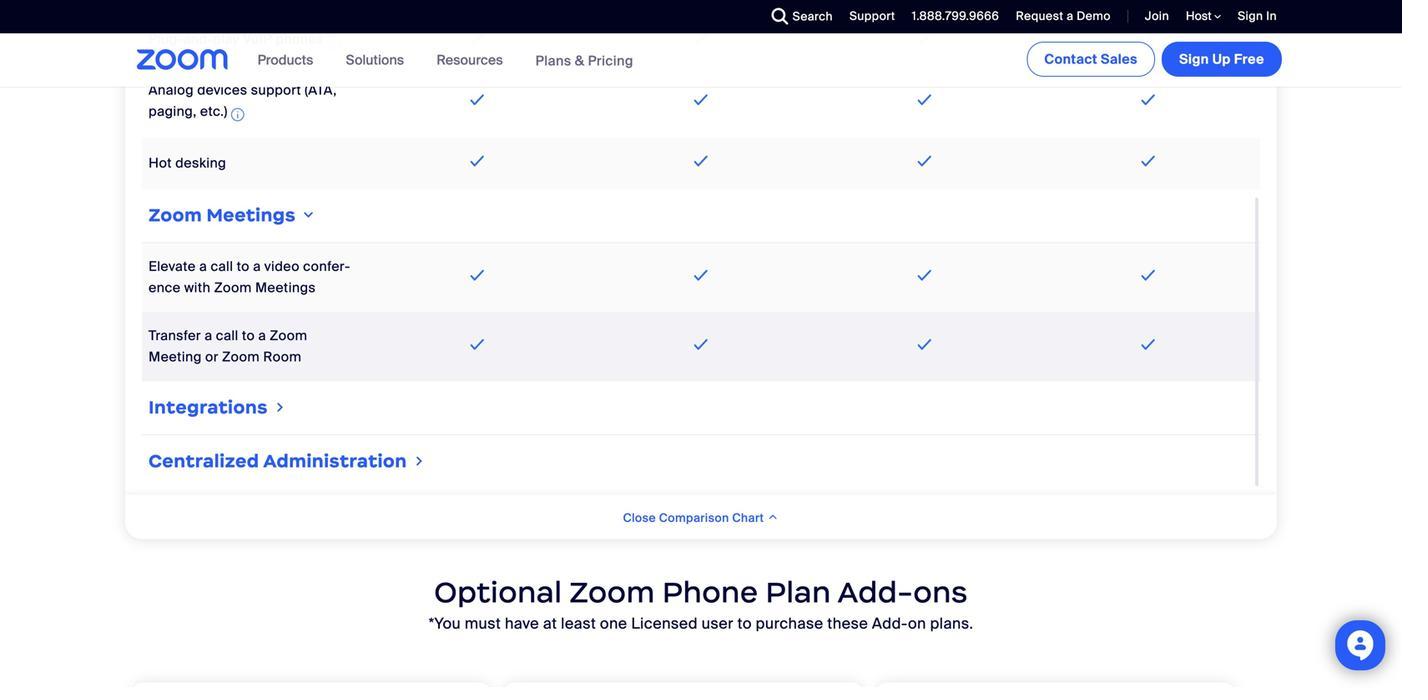 Task type: describe. For each thing, give the bounding box(es) containing it.
integrations cell
[[142, 389, 1261, 428]]

sign up free
[[1180, 51, 1265, 68]]

zoom meetings cell
[[142, 196, 1261, 236]]

solutions
[[346, 51, 404, 69]]

close comparison chart
[[623, 511, 767, 526]]

sign in
[[1238, 8, 1277, 24]]

plug-
[[149, 31, 183, 48]]

zoom meetings
[[149, 204, 296, 227]]

zoom logo image
[[137, 49, 228, 70]]

meeting
[[149, 349, 202, 366]]

analog
[[149, 81, 194, 99]]

free
[[1234, 51, 1265, 68]]

must
[[465, 615, 501, 634]]

a for transfer a call to a zoom meeting or zoom room
[[205, 327, 212, 345]]

host button
[[1186, 8, 1221, 24]]

a up room
[[258, 327, 266, 345]]

a left video
[[253, 258, 261, 276]]

product information navigation
[[245, 33, 646, 88]]

with
[[184, 279, 211, 297]]

call for ence
[[211, 258, 233, 276]]

etc.)
[[200, 103, 228, 120]]

desking
[[175, 154, 226, 172]]

to for or
[[242, 327, 255, 345]]

paging,
[[149, 103, 197, 120]]

voip
[[243, 31, 272, 48]]

phones
[[276, 31, 324, 48]]

0 vertical spatial add-
[[838, 575, 914, 611]]

elevate
[[149, 258, 196, 276]]

resources button
[[437, 33, 511, 87]]

integrations
[[149, 397, 268, 419]]

plans.
[[930, 615, 974, 634]]

products button
[[258, 33, 321, 87]]

meetings navigation
[[1024, 33, 1286, 80]]

&
[[575, 52, 585, 69]]

zoom up room
[[270, 327, 307, 345]]

plan
[[766, 575, 831, 611]]

transfer
[[149, 327, 201, 345]]

purchase
[[756, 615, 824, 634]]

1 vertical spatial add-
[[872, 615, 908, 634]]

hot desking
[[149, 154, 226, 172]]

chart
[[732, 511, 764, 526]]

*you
[[429, 615, 461, 634]]

on
[[908, 615, 926, 634]]

play
[[213, 31, 239, 48]]

right image for integrations
[[274, 400, 287, 416]]

a for elevate a call to a video confer ence with zoom meetings
[[199, 258, 207, 276]]

elevate a call to a video confer ence with zoom meetings
[[149, 258, 350, 297]]

phone
[[663, 575, 759, 611]]

centralized
[[149, 451, 259, 473]]

search button
[[759, 0, 837, 33]]

or
[[205, 349, 219, 366]]

sign for sign in
[[1238, 8, 1263, 24]]

one
[[600, 615, 627, 634]]

contact sales link
[[1027, 42, 1155, 77]]

call for or
[[216, 327, 239, 345]]

hot
[[149, 154, 172, 172]]

1.888.799.9666
[[912, 8, 1000, 24]]

a for request a demo
[[1067, 8, 1074, 24]]

resources
[[437, 51, 503, 69]]

these
[[828, 615, 868, 634]]



Task type: locate. For each thing, give the bounding box(es) containing it.
search
[[793, 9, 833, 24]]

confer
[[303, 258, 350, 276]]

a up or
[[205, 327, 212, 345]]

add- up these
[[838, 575, 914, 611]]

analog devices support (ata, paging, etc.) application
[[149, 81, 337, 125]]

sales
[[1101, 51, 1138, 68]]

to down elevate a call to a video confer ence with zoom meetings
[[242, 327, 255, 345]]

demo
[[1077, 8, 1111, 24]]

1 vertical spatial right image
[[413, 453, 426, 470]]

included image
[[690, 28, 712, 48], [1138, 28, 1160, 48], [690, 151, 712, 171], [914, 151, 936, 171], [1138, 151, 1160, 171], [914, 266, 936, 286], [1138, 266, 1160, 286], [1138, 335, 1160, 355]]

right image inside integrations cell
[[274, 400, 287, 416]]

optional
[[434, 575, 562, 611]]

zoom inside cell
[[149, 204, 202, 227]]

meetings inside cell
[[207, 204, 296, 227]]

zoom up elevate
[[149, 204, 202, 227]]

user
[[702, 615, 734, 634]]

call
[[211, 258, 233, 276], [216, 327, 239, 345]]

to inside transfer a call to a zoom meeting or zoom room
[[242, 327, 255, 345]]

join link up the meetings 'navigation'
[[1145, 8, 1170, 24]]

close
[[623, 511, 656, 526]]

least
[[561, 615, 596, 634]]

products
[[258, 51, 313, 69]]

centralized administration
[[149, 451, 407, 473]]

1 horizontal spatial sign
[[1238, 8, 1263, 24]]

host
[[1186, 8, 1215, 24]]

1 vertical spatial meetings
[[255, 279, 316, 297]]

add-
[[838, 575, 914, 611], [872, 615, 908, 634]]

a up with
[[199, 258, 207, 276]]

banner
[[117, 33, 1286, 88]]

support
[[251, 81, 301, 99]]

meetings
[[207, 204, 296, 227], [255, 279, 316, 297]]

ons
[[914, 575, 968, 611]]

sign for sign up free
[[1180, 51, 1209, 68]]

right image
[[274, 400, 287, 416], [413, 453, 426, 470]]

meetings down video
[[255, 279, 316, 297]]

analog devices support (ata, paging, etc.)
[[149, 81, 337, 120]]

solutions button
[[346, 33, 412, 87]]

sign in link
[[1226, 0, 1286, 33], [1238, 8, 1277, 24]]

sign left in
[[1238, 8, 1263, 24]]

1 vertical spatial to
[[242, 327, 255, 345]]

in
[[1267, 8, 1277, 24]]

sign up free button
[[1162, 42, 1282, 77]]

right image
[[300, 209, 317, 222]]

up
[[1213, 51, 1231, 68]]

ence
[[149, 258, 350, 297]]

request
[[1016, 8, 1064, 24]]

meetings inside elevate a call to a video confer ence with zoom meetings
[[255, 279, 316, 297]]

plans
[[536, 52, 571, 69]]

zoom
[[149, 204, 202, 227], [214, 279, 252, 297], [270, 327, 307, 345], [222, 349, 260, 366], [570, 575, 655, 611]]

add- right these
[[872, 615, 908, 634]]

optional zoom phone plan add-ons *you must have at least one licensed user to purchase these add-on plans.
[[429, 575, 974, 634]]

1 horizontal spatial right image
[[413, 453, 426, 470]]

0 vertical spatial meetings
[[207, 204, 296, 227]]

zoom right or
[[222, 349, 260, 366]]

2 vertical spatial to
[[738, 615, 752, 634]]

a left demo
[[1067, 8, 1074, 24]]

included image
[[466, 28, 489, 48], [914, 28, 936, 48], [466, 90, 489, 110], [690, 90, 712, 110], [914, 90, 936, 110], [1138, 90, 1160, 110], [466, 151, 489, 171], [466, 266, 489, 286], [690, 266, 712, 286], [466, 335, 489, 355], [690, 335, 712, 355], [914, 335, 936, 355]]

to inside optional zoom phone plan add-ons *you must have at least one licensed user to purchase these add-on plans.
[[738, 615, 752, 634]]

zoom right with
[[214, 279, 252, 297]]

0 vertical spatial right image
[[274, 400, 287, 416]]

plans & pricing link
[[536, 52, 634, 69], [536, 52, 634, 69]]

call inside elevate a call to a video confer ence with zoom meetings
[[211, 258, 233, 276]]

to inside elevate a call to a video confer ence with zoom meetings
[[237, 258, 250, 276]]

support
[[850, 8, 895, 24]]

(ata,
[[305, 81, 337, 99]]

zoom inside elevate a call to a video confer ence with zoom meetings
[[214, 279, 252, 297]]

a
[[1067, 8, 1074, 24], [199, 258, 207, 276], [253, 258, 261, 276], [205, 327, 212, 345], [258, 327, 266, 345]]

contact
[[1045, 51, 1098, 68]]

plug-and-play voip phones
[[149, 31, 324, 48]]

join link
[[1133, 0, 1174, 33], [1145, 8, 1170, 24]]

1 vertical spatial call
[[216, 327, 239, 345]]

transfer a call to a zoom meeting or zoom room
[[149, 327, 307, 366]]

comparison
[[659, 511, 729, 526]]

call right elevate
[[211, 258, 233, 276]]

sign
[[1238, 8, 1263, 24], [1180, 51, 1209, 68]]

plans & pricing
[[536, 52, 634, 69]]

pricing
[[588, 52, 634, 69]]

have
[[505, 615, 539, 634]]

support link
[[837, 0, 900, 33], [850, 8, 895, 24]]

to for ence
[[237, 258, 250, 276]]

request a demo link
[[1004, 0, 1115, 33], [1016, 8, 1111, 24]]

licensed
[[631, 615, 698, 634]]

meetings left right icon
[[207, 204, 296, 227]]

0 horizontal spatial right image
[[274, 400, 287, 416]]

to
[[237, 258, 250, 276], [242, 327, 255, 345], [738, 615, 752, 634]]

analog devices support (ata, paging, etc.) image
[[231, 105, 244, 125]]

1 vertical spatial sign
[[1180, 51, 1209, 68]]

contact sales
[[1045, 51, 1138, 68]]

cell
[[142, 0, 1261, 8]]

to left video
[[237, 258, 250, 276]]

0 vertical spatial sign
[[1238, 8, 1263, 24]]

0 horizontal spatial sign
[[1180, 51, 1209, 68]]

0 vertical spatial to
[[237, 258, 250, 276]]

and-
[[183, 31, 213, 48]]

right image for centralized administration
[[413, 453, 426, 470]]

sign left up at the top right of page
[[1180, 51, 1209, 68]]

devices
[[197, 81, 247, 99]]

join
[[1145, 8, 1170, 24]]

zoom up one
[[570, 575, 655, 611]]

banner containing contact sales
[[117, 33, 1286, 88]]

request a demo
[[1016, 8, 1111, 24]]

1.888.799.9666 button
[[900, 0, 1004, 33], [912, 8, 1000, 24]]

video
[[264, 258, 300, 276]]

to right user
[[738, 615, 752, 634]]

call up or
[[216, 327, 239, 345]]

centralized administration cell
[[142, 443, 1261, 482]]

0 vertical spatial call
[[211, 258, 233, 276]]

join link left host
[[1133, 0, 1174, 33]]

room
[[263, 349, 302, 366]]

administration
[[263, 451, 407, 473]]

sign inside button
[[1180, 51, 1209, 68]]

call inside transfer a call to a zoom meeting or zoom room
[[216, 327, 239, 345]]

at
[[543, 615, 557, 634]]

zoom inside optional zoom phone plan add-ons *you must have at least one licensed user to purchase these add-on plans.
[[570, 575, 655, 611]]

right image inside centralized administration cell
[[413, 453, 426, 470]]



Task type: vqa. For each thing, say whether or not it's contained in the screenshot.
second "window new" Image from right
no



